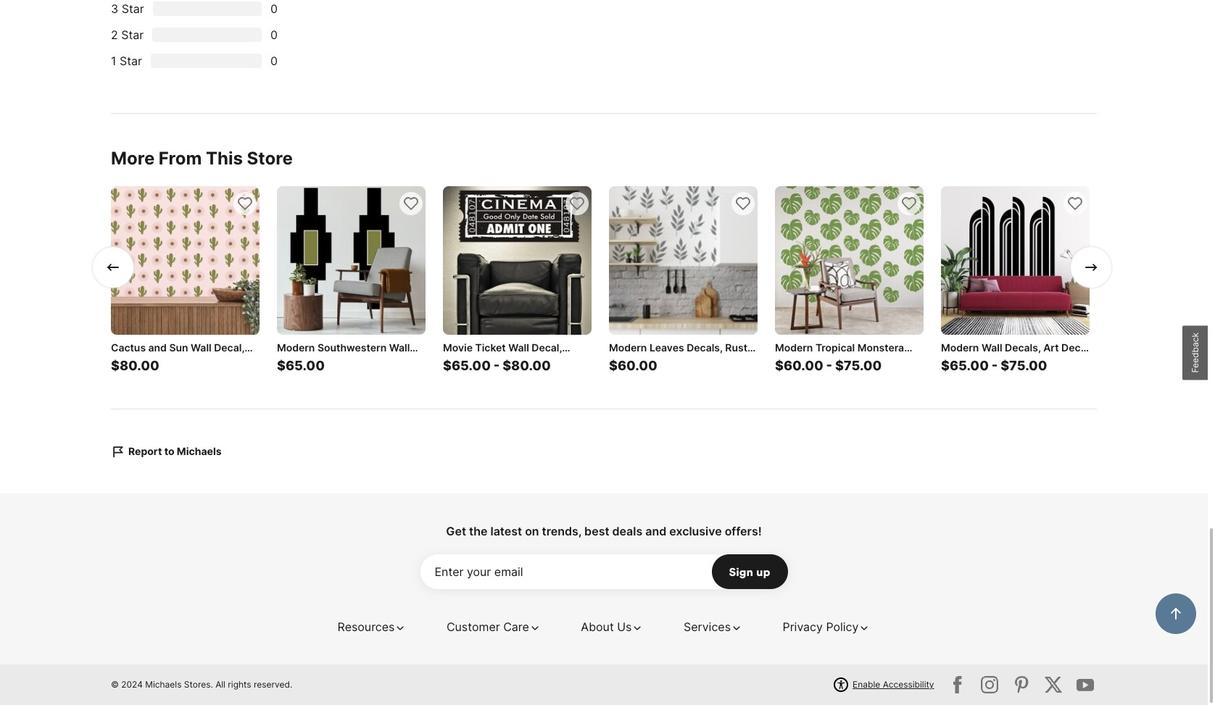 Task type: describe. For each thing, give the bounding box(es) containing it.
3
[[111, 1, 118, 16]]

0 for 3 star
[[270, 1, 278, 16]]

resources button
[[338, 619, 406, 636]]

sign up
[[729, 565, 770, 579]]

the
[[469, 524, 488, 539]]

report to michaels button
[[111, 445, 222, 459]]

customer care button
[[447, 619, 541, 636]]

about
[[581, 620, 614, 635]]

favorite image
[[569, 195, 586, 212]]

enable
[[853, 679, 881, 690]]

privacy policy
[[783, 620, 859, 635]]

get the latest on trends, best deals and exclusive offers!
[[446, 524, 762, 539]]

2 star
[[111, 28, 144, 42]]

3 twitter image from the left
[[1042, 674, 1065, 697]]

3 star
[[111, 1, 144, 16]]

about us button
[[581, 619, 644, 636]]

2 twitter image from the left
[[1010, 674, 1033, 697]]

$ 60.00 - $75.00
[[775, 358, 882, 373]]

0 for 1 star
[[270, 54, 278, 68]]

tabler image
[[1083, 259, 1100, 276]]

to
[[164, 445, 174, 458]]

star for 3 star
[[122, 1, 144, 16]]

sign
[[729, 565, 753, 579]]

2024
[[121, 679, 143, 690]]

80.00
[[120, 358, 159, 373]]

product name is cactus and sun wall decal, desert themed decor, removable southwestern vinyl decals, boho succulent wall decor image
[[111, 186, 260, 335]]

$75.00 for $ 65.00 - $75.00
[[1001, 358, 1048, 373]]

customer
[[447, 620, 500, 635]]

$ for $ 80.00
[[111, 358, 120, 373]]

report
[[128, 445, 162, 458]]

0 vertical spatial tabler image
[[104, 259, 122, 276]]

favorite image for 80.00
[[236, 195, 254, 212]]

$ 60.00
[[609, 358, 657, 373]]

policy
[[826, 620, 859, 635]]

best
[[585, 524, 610, 539]]

youtube image
[[1074, 674, 1097, 697]]

product name is movie ticket wall decal, cinema wall decal, theater wall decor, concert ticket decals, ticket stub wall decor, film festival decor image
[[443, 186, 592, 335]]

4 favorite image from the left
[[901, 195, 918, 212]]

accessibility
[[883, 679, 934, 690]]

1
[[111, 54, 116, 68]]

$ 65.00 - $80.00
[[443, 358, 551, 373]]

get
[[446, 524, 466, 539]]

65.00 for $ 65.00 - $75.00
[[950, 358, 989, 373]]

Enter your email field
[[420, 555, 788, 590]]

5 favorite image from the left
[[1067, 195, 1084, 212]]

$ 80.00
[[111, 358, 159, 373]]

services
[[684, 620, 731, 635]]

sign up button
[[712, 555, 788, 590]]

about us
[[581, 620, 632, 635]]

services button
[[684, 619, 743, 636]]

rights
[[228, 679, 251, 690]]

michaels for 2024
[[145, 679, 182, 690]]

up
[[756, 565, 770, 579]]

customer care
[[447, 620, 529, 635]]

0 for 2 star
[[270, 28, 278, 42]]

this
[[206, 148, 243, 169]]

offers!
[[725, 524, 762, 539]]



Task type: locate. For each thing, give the bounding box(es) containing it.
2
[[111, 28, 118, 42]]

3 0 from the top
[[270, 54, 278, 68]]

2 $ from the left
[[277, 358, 286, 373]]

0 horizontal spatial twitter image
[[978, 674, 1001, 697]]

twitter image
[[978, 674, 1001, 697], [1010, 674, 1033, 697], [1042, 674, 1065, 697]]

2 vertical spatial star
[[120, 54, 142, 68]]

-
[[494, 358, 500, 373], [826, 358, 833, 373], [992, 358, 998, 373]]

65.00 for $ 65.00 - $80.00
[[452, 358, 491, 373]]

1 60.00 from the left
[[618, 358, 657, 373]]

$75.00 for $ 60.00 - $75.00
[[835, 358, 882, 373]]

stores.
[[184, 679, 213, 690]]

1 $75.00 from the left
[[835, 358, 882, 373]]

0 vertical spatial 0
[[270, 1, 278, 16]]

60.00 for $ 60.00 - $75.00
[[784, 358, 824, 373]]

michaels inside button
[[177, 445, 222, 458]]

trends,
[[542, 524, 582, 539]]

1 vertical spatial tabler image
[[111, 445, 125, 459]]

latest
[[491, 524, 522, 539]]

all
[[215, 679, 226, 690]]

twitter image
[[946, 674, 970, 697]]

star for 2 star
[[121, 28, 144, 42]]

$ 65.00
[[277, 358, 325, 373]]

1 0 from the top
[[270, 1, 278, 16]]

0 horizontal spatial 60.00
[[618, 358, 657, 373]]

1 horizontal spatial 60.00
[[784, 358, 824, 373]]

2 horizontal spatial -
[[992, 358, 998, 373]]

product name is modern southwestern wall decals, geometric aztec wall pattern decal, boho western decal, removable bohemian decor, desert dweller decor image
[[277, 186, 426, 335]]

1 horizontal spatial twitter image
[[1010, 674, 1033, 697]]

2 favorite image from the left
[[402, 195, 420, 212]]

1 $ from the left
[[111, 358, 120, 373]]

and
[[646, 524, 667, 539]]

1 star
[[111, 54, 142, 68]]

0
[[270, 1, 278, 16], [270, 28, 278, 42], [270, 54, 278, 68]]

0 vertical spatial michaels
[[177, 445, 222, 458]]

star right the 3
[[122, 1, 144, 16]]

2 horizontal spatial twitter image
[[1042, 674, 1065, 697]]

$ for $ 60.00 - $75.00
[[775, 358, 784, 373]]

michaels
[[177, 445, 222, 458], [145, 679, 182, 690]]

store
[[247, 148, 293, 169]]

© 2024 michaels stores. all rights reserved.
[[111, 679, 292, 690]]

2 horizontal spatial 65.00
[[950, 358, 989, 373]]

privacy policy button
[[783, 619, 871, 636]]

report to michaels
[[128, 445, 222, 458]]

star right 1 on the top left
[[120, 54, 142, 68]]

1 horizontal spatial 65.00
[[452, 358, 491, 373]]

- for $ 65.00 - $75.00
[[992, 358, 998, 373]]

- for $ 65.00 - $80.00
[[494, 358, 500, 373]]

michaels right to
[[177, 445, 222, 458]]

0 vertical spatial star
[[122, 1, 144, 16]]

- for $ 60.00 - $75.00
[[826, 358, 833, 373]]

2 65.00 from the left
[[452, 358, 491, 373]]

$ for $ 65.00
[[277, 358, 286, 373]]

product name is modern tropical monstera leaf wall decals, beach house decor, hawaiian themed interior decor, tropical leaves, removable decal image
[[775, 186, 924, 335]]

5 $ from the left
[[775, 358, 784, 373]]

more from this store
[[111, 148, 293, 169]]

more
[[111, 148, 155, 169]]

3 65.00 from the left
[[950, 358, 989, 373]]

3 - from the left
[[992, 358, 998, 373]]

65.00
[[286, 358, 325, 373], [452, 358, 491, 373], [950, 358, 989, 373]]

1 vertical spatial star
[[121, 28, 144, 42]]

6 $ from the left
[[941, 358, 950, 373]]

michaels right 2024
[[145, 679, 182, 690]]

2 0 from the top
[[270, 28, 278, 42]]

1 twitter image from the left
[[978, 674, 1001, 697]]

1 horizontal spatial -
[[826, 358, 833, 373]]

$ for $ 65.00 - $75.00
[[941, 358, 950, 373]]

2 $75.00 from the left
[[1001, 358, 1048, 373]]

star for 1 star
[[120, 54, 142, 68]]

1 vertical spatial 0
[[270, 28, 278, 42]]

favorite image
[[236, 195, 254, 212], [402, 195, 420, 212], [735, 195, 752, 212], [901, 195, 918, 212], [1067, 195, 1084, 212]]

$80.00
[[503, 358, 551, 373]]

2 60.00 from the left
[[784, 358, 824, 373]]

product name is modern wall decals, art deco arches decal, geometric wall pattern, removable vinyl decals, hollywood glam decor for renters image
[[941, 186, 1090, 335]]

exclusive
[[669, 524, 722, 539]]

from
[[159, 148, 202, 169]]

3 $ from the left
[[443, 358, 452, 373]]

$ for $ 65.00 - $80.00
[[443, 358, 452, 373]]

60.00 for $ 60.00
[[618, 358, 657, 373]]

care
[[503, 620, 529, 635]]

60.00
[[618, 358, 657, 373], [784, 358, 824, 373]]

1 - from the left
[[494, 358, 500, 373]]

1 favorite image from the left
[[236, 195, 254, 212]]

0 horizontal spatial 65.00
[[286, 358, 325, 373]]

enable accessibility
[[853, 679, 934, 690]]

2 - from the left
[[826, 358, 833, 373]]

privacy
[[783, 620, 823, 635]]

product name is modern leaves decals, rustic wall decor, woodland leaf wall decal, nature wall decals, rustic farmhouse decor, botanical wall decal image
[[609, 186, 758, 335]]

0 horizontal spatial $75.00
[[835, 358, 882, 373]]

favorite image for 60.00
[[735, 195, 752, 212]]

on
[[525, 524, 539, 539]]

$75.00
[[835, 358, 882, 373], [1001, 358, 1048, 373]]

1 horizontal spatial $75.00
[[1001, 358, 1048, 373]]

1 65.00 from the left
[[286, 358, 325, 373]]

4 $ from the left
[[609, 358, 618, 373]]

reserved.
[[254, 679, 292, 690]]

deals
[[612, 524, 643, 539]]

0 horizontal spatial -
[[494, 358, 500, 373]]

$ for $ 60.00
[[609, 358, 618, 373]]

$
[[111, 358, 120, 373], [277, 358, 286, 373], [443, 358, 452, 373], [609, 358, 618, 373], [775, 358, 784, 373], [941, 358, 950, 373]]

65.00 for $ 65.00
[[286, 358, 325, 373]]

us
[[617, 620, 632, 635]]

resources
[[338, 620, 395, 635]]

2 vertical spatial 0
[[270, 54, 278, 68]]

©
[[111, 679, 119, 690]]

star
[[122, 1, 144, 16], [121, 28, 144, 42], [120, 54, 142, 68]]

michaels for to
[[177, 445, 222, 458]]

$ 65.00 - $75.00
[[941, 358, 1048, 373]]

tabler image
[[104, 259, 122, 276], [111, 445, 125, 459]]

3 favorite image from the left
[[735, 195, 752, 212]]

favorite image for 65.00
[[402, 195, 420, 212]]

1 vertical spatial michaels
[[145, 679, 182, 690]]

star right 2 at the top of the page
[[121, 28, 144, 42]]



Task type: vqa. For each thing, say whether or not it's contained in the screenshot.
$300.00
no



